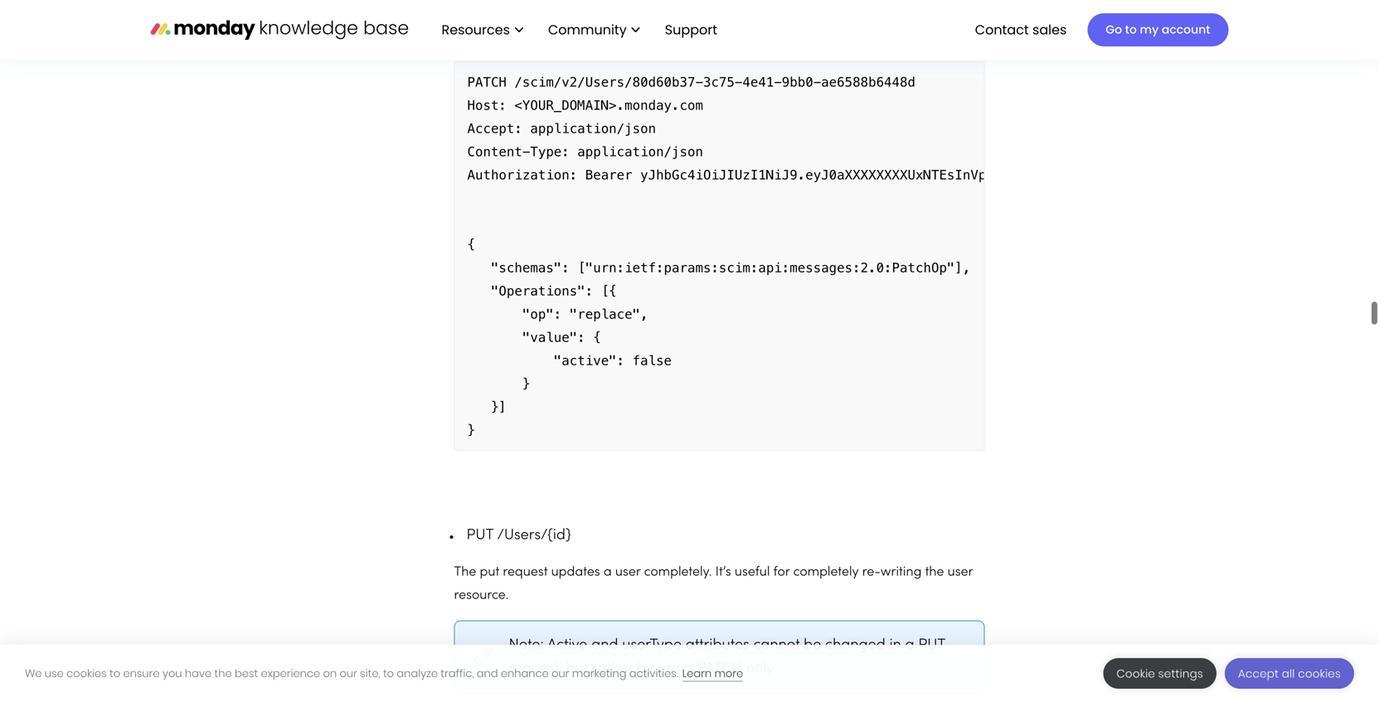 Task type: locate. For each thing, give the bounding box(es) containing it.
"op":
[[523, 307, 562, 322]]

to right go
[[1126, 22, 1137, 38]]

0 horizontal spatial }
[[468, 423, 475, 438]]

example:
[[454, 30, 510, 43]]

put
[[467, 529, 494, 543], [919, 639, 946, 653]]

dialog
[[0, 645, 1380, 703]]

1 horizontal spatial a
[[906, 639, 915, 653]]

<your_domain>.monday.com
[[515, 98, 704, 113]]

1 user from the left
[[616, 567, 641, 579]]

/scim/v2/users/80d60b37-
[[515, 75, 704, 90]]

0 horizontal spatial {
[[468, 237, 475, 252]]

the inside the put request updates a user completely. it's useful for completely re-writing the user resource.
[[926, 567, 945, 579]]

resources
[[442, 20, 510, 39]]

list
[[425, 0, 731, 60]]

1 vertical spatial application/json
[[578, 144, 704, 159]]

/users/{id}
[[497, 529, 571, 543]]

cookies right use
[[66, 667, 107, 682]]

1 vertical spatial patch
[[697, 662, 743, 676]]

0 vertical spatial patch
[[468, 75, 507, 90]]

1 horizontal spatial the
[[926, 567, 945, 579]]

0 vertical spatial a
[[604, 567, 612, 579]]

go
[[1106, 22, 1123, 38]]

the left best
[[215, 667, 232, 682]]

patch /scim/v2/users/80d60b37-3c75-4e41-9bb0-ae6588b6448d host: <your_domain>.monday.com accept: application/json content-type: application/json authorization: bearer yjhbgc4ioijiuzi1nij9.eyj0axxxxxxxxuxntesinvpzci6mswiawlkijoimjaymc0xxxxxxmjoxndowmc4wmdbaiiwic
[[468, 75, 1380, 182]]

0 horizontal spatial the
[[215, 667, 232, 682]]

1 vertical spatial }
[[468, 423, 475, 438]]

resources link
[[434, 16, 532, 44]]

contact
[[975, 20, 1029, 39]]

our
[[340, 667, 357, 682], [552, 667, 570, 682]]

patch down attributes
[[697, 662, 743, 676]]

0 horizontal spatial our
[[340, 667, 357, 682]]

to
[[1126, 22, 1137, 38], [110, 667, 120, 682], [383, 667, 394, 682]]

cookies
[[66, 667, 107, 682], [1299, 667, 1342, 682]]

learn
[[683, 667, 712, 682]]

for
[[774, 567, 790, 579]]

application/json down <your_domain>.monday.com at top
[[530, 121, 656, 136]]

best
[[235, 667, 258, 682]]

0 horizontal spatial and
[[477, 667, 498, 682]]

1 vertical spatial the
[[215, 667, 232, 682]]

community link
[[540, 16, 649, 44]]

1 vertical spatial and
[[477, 667, 498, 682]]

1 horizontal spatial {
[[593, 330, 601, 345]]

application/json up bearer
[[578, 144, 704, 159]]

dialog containing cookie settings
[[0, 645, 1380, 703]]

a inside the put request updates a user completely. it's useful for completely re-writing the user resource.
[[604, 567, 612, 579]]

the right writing
[[926, 567, 945, 579]]

user
[[616, 567, 641, 579], [948, 567, 973, 579]]

support link
[[657, 16, 731, 44], [665, 20, 723, 39]]

writing
[[881, 567, 922, 579]]

"value":
[[523, 330, 586, 345]]

1 horizontal spatial patch
[[697, 662, 743, 676]]

by
[[637, 662, 654, 676]]

1 horizontal spatial our
[[552, 667, 570, 682]]

9bb0-
[[782, 75, 822, 90]]

but
[[566, 662, 588, 676]]

we use cookies to ensure you have the best experience on our site, to analyze traffic, and enhance our marketing activities. learn more
[[25, 667, 744, 682]]

}
[[523, 377, 530, 392], [468, 423, 475, 438]]

be
[[804, 639, 822, 653]]

cookie settings button
[[1104, 659, 1217, 689]]

to inside main element
[[1126, 22, 1137, 38]]

using
[[658, 662, 694, 676]]

cookies inside button
[[1299, 667, 1342, 682]]

put up the put
[[467, 529, 494, 543]]

0 horizontal spatial patch
[[468, 75, 507, 90]]

to right site,
[[383, 667, 394, 682]]

and up rather
[[592, 639, 619, 653]]

0 vertical spatial and
[[592, 639, 619, 653]]

a
[[548, 639, 557, 653]]

"schemas":
[[491, 260, 570, 275]]

to left ensure
[[110, 667, 120, 682]]

0 horizontal spatial user
[[616, 567, 641, 579]]

1 horizontal spatial cookies
[[1299, 667, 1342, 682]]

2 cookies from the left
[[1299, 667, 1342, 682]]

our right 'on'
[[340, 667, 357, 682]]

"active":
[[554, 353, 625, 368]]

a right in
[[906, 639, 915, 653]]

1 horizontal spatial user
[[948, 567, 973, 579]]

put right in
[[919, 639, 946, 653]]

patch
[[468, 75, 507, 90], [697, 662, 743, 676]]

only.
[[746, 662, 777, 676]]

a right updates
[[604, 567, 612, 579]]

a
[[604, 567, 612, 579], [906, 639, 915, 653]]

user right writing
[[948, 567, 973, 579]]

our down a
[[552, 667, 570, 682]]

{
[[468, 237, 475, 252], [593, 330, 601, 345]]

go to my account link
[[1088, 13, 1229, 46]]

ctive
[[557, 639, 588, 653]]

cookie settings
[[1117, 667, 1204, 682]]

0 horizontal spatial put
[[467, 529, 494, 543]]

1 vertical spatial {
[[593, 330, 601, 345]]

2 our from the left
[[552, 667, 570, 682]]

and right traffic,
[[477, 667, 498, 682]]

0 horizontal spatial a
[[604, 567, 612, 579]]

patch up host:
[[468, 75, 507, 90]]

all
[[1283, 667, 1296, 682]]

0 horizontal spatial cookies
[[66, 667, 107, 682]]

1 horizontal spatial }
[[523, 377, 530, 392]]

accept
[[1239, 667, 1279, 682]]

0 vertical spatial put
[[467, 529, 494, 543]]

1 horizontal spatial put
[[919, 639, 946, 653]]

user left completely.
[[616, 567, 641, 579]]

0 vertical spatial }
[[523, 377, 530, 392]]

0 vertical spatial the
[[926, 567, 945, 579]]

contact sales link
[[967, 16, 1076, 44]]

the
[[926, 567, 945, 579], [215, 667, 232, 682]]

put /users/{id}
[[467, 529, 571, 543]]

cookies right all
[[1299, 667, 1342, 682]]

"operations":
[[491, 284, 593, 299]]

note: a ctive and usertype attributes cannot be changed in a put
[[509, 639, 946, 653]]

you
[[162, 667, 182, 682]]

accept:
[[468, 121, 523, 136]]

1 vertical spatial a
[[906, 639, 915, 653]]

analyze
[[397, 667, 438, 682]]

2 horizontal spatial to
[[1126, 22, 1137, 38]]

my
[[1140, 22, 1159, 38]]

have
[[185, 667, 212, 682]]

we
[[25, 667, 42, 682]]

1 cookies from the left
[[66, 667, 107, 682]]

and
[[592, 639, 619, 653], [477, 667, 498, 682]]



Task type: vqa. For each thing, say whether or not it's contained in the screenshot.
go to my account
yes



Task type: describe. For each thing, give the bounding box(es) containing it.
sales
[[1033, 20, 1067, 39]]

account
[[1162, 22, 1211, 38]]

usertype
[[622, 639, 682, 653]]

use
[[45, 667, 64, 682]]

main element
[[425, 0, 1229, 60]]

activities.
[[630, 667, 678, 682]]

the
[[454, 567, 477, 579]]

rather
[[592, 662, 633, 676]]

site,
[[360, 667, 380, 682]]

cookie
[[1117, 667, 1156, 682]]

false
[[633, 353, 672, 368]]

support
[[665, 20, 718, 39]]

learn more link
[[683, 667, 744, 682]]

ae6588b6448d
[[822, 75, 916, 90]]

contact sales
[[975, 20, 1067, 39]]

2 user from the left
[[948, 567, 973, 579]]

cookies for use
[[66, 667, 107, 682]]

4e41-
[[743, 75, 782, 90]]

0 vertical spatial application/json
[[530, 121, 656, 136]]

3c75-
[[704, 75, 743, 90]]

request
[[503, 567, 548, 579]]

[{
[[601, 284, 617, 299]]

content-
[[468, 144, 530, 159]]

in
[[890, 639, 902, 653]]

it's
[[716, 567, 732, 579]]

list containing resources
[[425, 0, 731, 60]]

more
[[715, 667, 744, 682]]

resource.
[[454, 590, 509, 602]]

authorization:
[[468, 168, 578, 182]]

cannot
[[754, 639, 800, 653]]

ensure
[[123, 667, 160, 682]]

on
[[323, 667, 337, 682]]

1 vertical spatial put
[[919, 639, 946, 653]]

community
[[548, 20, 627, 39]]

note:
[[509, 639, 544, 653]]

0 vertical spatial {
[[468, 237, 475, 252]]

useful
[[735, 567, 770, 579]]

attributes
[[686, 639, 750, 653]]

{ "schemas": ["urn:ietf:params:scim:api:messages:2.0:patchop"], "operations": [{ "op": "replace", "value": { "active": false } }] }
[[468, 237, 971, 438]]

patch inside patch /scim/v2/users/80d60b37-3c75-4e41-9bb0-ae6588b6448d host: <your_domain>.monday.com accept: application/json content-type: application/json authorization: bearer yjhbgc4ioijiuzi1nij9.eyj0axxxxxxxxuxntesinvpzci6mswiawlkijoimjaymc0xxxxxxmjoxndowmc4wmdbaiiwic
[[468, 75, 507, 90]]

["urn:ietf:params:scim:api:messages:2.0:patchop"],
[[578, 260, 971, 275]]

re-
[[863, 567, 881, 579]]

cookies for all
[[1299, 667, 1342, 682]]

1 horizontal spatial and
[[592, 639, 619, 653]]

updates
[[551, 567, 600, 579]]

marketing
[[572, 667, 627, 682]]

host:
[[468, 98, 507, 113]]

bearer
[[586, 168, 633, 182]]

enhance
[[501, 667, 549, 682]]

go to my account
[[1106, 22, 1211, 38]]

"replace",
[[570, 307, 648, 322]]

request, but rather by using patch only.
[[509, 662, 777, 676]]

}]
[[491, 400, 507, 415]]

changed
[[826, 639, 886, 653]]

1 horizontal spatial to
[[383, 667, 394, 682]]

yjhbgc4ioijiuzi1nij9.eyj0axxxxxxxxuxntesinvpzci6mswiawlkijoimjaymc0xxxxxxmjoxndowmc4wmdbaiiwic
[[641, 168, 1380, 182]]

accept all cookies button
[[1225, 659, 1355, 689]]

1 our from the left
[[340, 667, 357, 682]]

and inside dialog
[[477, 667, 498, 682]]

monday.com logo image
[[151, 12, 409, 47]]

0 horizontal spatial to
[[110, 667, 120, 682]]

put
[[480, 567, 500, 579]]

request,
[[509, 662, 562, 676]]

settings
[[1159, 667, 1204, 682]]

completely
[[794, 567, 859, 579]]

the inside dialog
[[215, 667, 232, 682]]

experience
[[261, 667, 320, 682]]

type:
[[530, 144, 570, 159]]

traffic,
[[441, 667, 474, 682]]

accept all cookies
[[1239, 667, 1342, 682]]

the put request updates a user completely. it's useful for completely re-writing the user resource.
[[454, 567, 973, 602]]

completely.
[[644, 567, 712, 579]]



